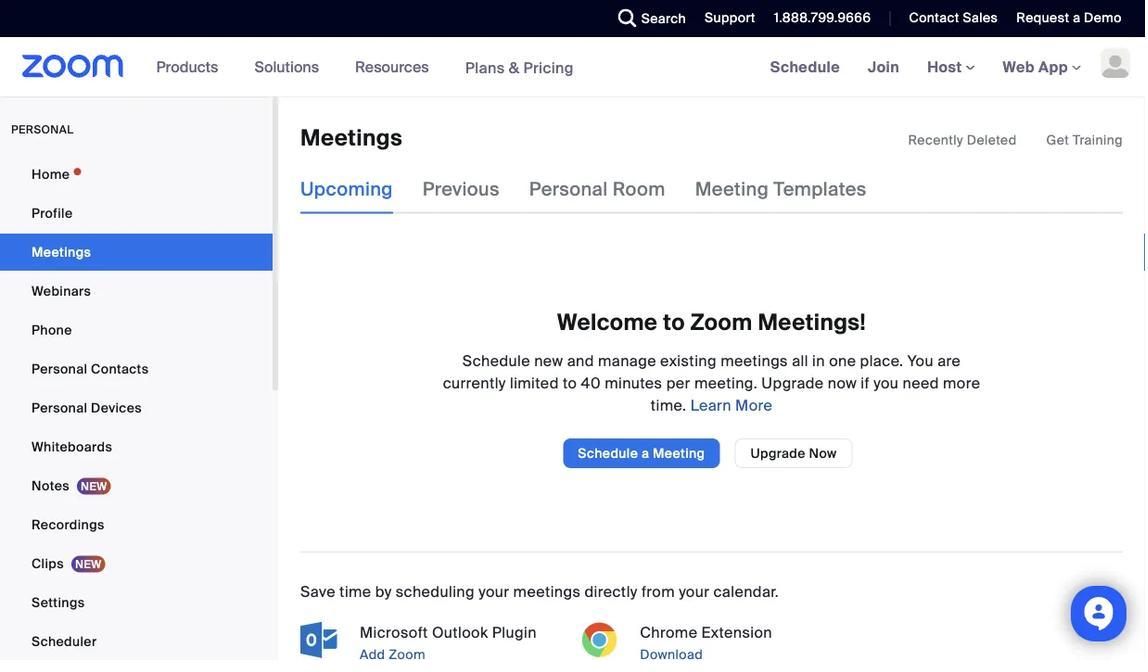 Task type: locate. For each thing, give the bounding box(es) containing it.
schedule new and manage existing meetings all in one place. you are currently limited to 40 minutes per meeting. upgrade now if you need more time.
[[443, 351, 981, 415]]

schedule inside schedule new and manage existing meetings all in one place. you are currently limited to 40 minutes per meeting. upgrade now if you need more time.
[[463, 351, 531, 370]]

calendar.
[[714, 582, 779, 601]]

schedule down 1.888.799.9666
[[771, 57, 841, 77]]

a down minutes
[[642, 445, 650, 462]]

host
[[928, 57, 966, 77]]

a for request
[[1074, 9, 1081, 26]]

0 vertical spatial meetings
[[721, 351, 789, 370]]

profile picture image
[[1101, 48, 1131, 78]]

recordings
[[32, 516, 105, 533]]

learn more
[[687, 395, 773, 415]]

get training
[[1047, 131, 1124, 148]]

1.888.799.9666
[[774, 9, 872, 26]]

1 vertical spatial meeting
[[653, 445, 706, 462]]

schedule
[[771, 57, 841, 77], [463, 351, 531, 370], [578, 445, 639, 462]]

upgrade inside button
[[751, 445, 806, 462]]

meetings inside schedule new and manage existing meetings all in one place. you are currently limited to 40 minutes per meeting. upgrade now if you need more time.
[[721, 351, 789, 370]]

schedule for schedule
[[771, 57, 841, 77]]

your up plugin
[[479, 582, 510, 601]]

learn more link
[[687, 395, 773, 415]]

your right from
[[679, 582, 710, 601]]

schedule up currently
[[463, 351, 531, 370]]

1 vertical spatial schedule
[[463, 351, 531, 370]]

personal room
[[530, 178, 666, 201]]

from
[[642, 582, 675, 601]]

schedule a meeting button
[[563, 439, 720, 468]]

2 horizontal spatial schedule
[[771, 57, 841, 77]]

notes
[[32, 477, 70, 494]]

meetings up plugin
[[514, 582, 581, 601]]

1 horizontal spatial meetings
[[721, 351, 789, 370]]

plans & pricing link
[[465, 58, 574, 77], [465, 58, 574, 77]]

learn
[[691, 395, 732, 415]]

1 vertical spatial meetings
[[514, 582, 581, 601]]

meetings for existing
[[721, 351, 789, 370]]

personal menu menu
[[0, 156, 273, 661]]

meetings up webinars
[[32, 244, 91, 261]]

you
[[874, 373, 899, 393]]

schedule inside meetings navigation
[[771, 57, 841, 77]]

1 horizontal spatial a
[[1074, 9, 1081, 26]]

personal contacts link
[[0, 351, 273, 388]]

personal down phone at the left of the page
[[32, 360, 88, 378]]

a left demo
[[1074, 9, 1081, 26]]

0 horizontal spatial a
[[642, 445, 650, 462]]

0 horizontal spatial meetings
[[514, 582, 581, 601]]

1 horizontal spatial to
[[663, 308, 685, 337]]

products
[[156, 57, 218, 77]]

1 vertical spatial personal
[[32, 360, 88, 378]]

deleted
[[967, 131, 1017, 148]]

plugin
[[492, 623, 537, 642]]

personal up whiteboards
[[32, 399, 88, 417]]

2 your from the left
[[679, 582, 710, 601]]

app
[[1039, 57, 1069, 77]]

tabs of meeting tab list
[[301, 166, 897, 214]]

plans & pricing
[[465, 58, 574, 77]]

&
[[509, 58, 520, 77]]

scheduler
[[32, 633, 97, 650]]

a inside button
[[642, 445, 650, 462]]

search
[[642, 10, 687, 27]]

2 vertical spatial schedule
[[578, 445, 639, 462]]

solutions button
[[255, 37, 328, 96]]

0 vertical spatial meeting
[[695, 178, 769, 201]]

1 vertical spatial upgrade
[[751, 445, 806, 462]]

personal left 'room'
[[530, 178, 608, 201]]

meetings
[[721, 351, 789, 370], [514, 582, 581, 601]]

0 horizontal spatial meetings
[[32, 244, 91, 261]]

schedule for schedule a meeting
[[578, 445, 639, 462]]

meeting inside tab list
[[695, 178, 769, 201]]

banner
[[0, 37, 1146, 98]]

upgrade down 'all'
[[762, 373, 824, 393]]

home
[[32, 166, 70, 183]]

personal inside tabs of meeting tab list
[[530, 178, 608, 201]]

notes link
[[0, 468, 273, 505]]

1 vertical spatial to
[[563, 373, 577, 393]]

upgrade left now
[[751, 445, 806, 462]]

1 vertical spatial a
[[642, 445, 650, 462]]

to up existing
[[663, 308, 685, 337]]

application
[[909, 131, 1124, 149]]

support link
[[691, 0, 761, 37], [705, 9, 756, 26]]

support
[[705, 9, 756, 26]]

per
[[667, 373, 691, 393]]

0 vertical spatial personal
[[530, 178, 608, 201]]

get training link
[[1047, 131, 1124, 148]]

microsoft
[[360, 623, 428, 642]]

1 your from the left
[[479, 582, 510, 601]]

extension
[[702, 623, 773, 642]]

a
[[1074, 9, 1081, 26], [642, 445, 650, 462]]

place.
[[861, 351, 904, 370]]

new
[[535, 351, 564, 370]]

0 vertical spatial schedule
[[771, 57, 841, 77]]

webinars
[[32, 282, 91, 300]]

to left 40
[[563, 373, 577, 393]]

40
[[581, 373, 601, 393]]

phone link
[[0, 312, 273, 349]]

meetings up upcoming
[[301, 124, 403, 153]]

banner containing products
[[0, 37, 1146, 98]]

1 horizontal spatial meetings
[[301, 124, 403, 153]]

1 horizontal spatial your
[[679, 582, 710, 601]]

host button
[[928, 57, 976, 77]]

2 vertical spatial personal
[[32, 399, 88, 417]]

1.888.799.9666 button
[[761, 0, 876, 37], [774, 9, 872, 26]]

to
[[663, 308, 685, 337], [563, 373, 577, 393]]

1 horizontal spatial schedule
[[578, 445, 639, 462]]

0 horizontal spatial schedule
[[463, 351, 531, 370]]

get
[[1047, 131, 1070, 148]]

recently deleted
[[909, 131, 1017, 148]]

schedule inside button
[[578, 445, 639, 462]]

0 vertical spatial to
[[663, 308, 685, 337]]

meetings inside personal menu menu
[[32, 244, 91, 261]]

phone
[[32, 321, 72, 339]]

existing
[[661, 351, 717, 370]]

0 horizontal spatial your
[[479, 582, 510, 601]]

webinars link
[[0, 273, 273, 310]]

templates
[[774, 178, 867, 201]]

0 vertical spatial meetings
[[301, 124, 403, 153]]

personal
[[530, 178, 608, 201], [32, 360, 88, 378], [32, 399, 88, 417]]

more
[[736, 395, 773, 415]]

0 horizontal spatial to
[[563, 373, 577, 393]]

upgrade
[[762, 373, 824, 393], [751, 445, 806, 462]]

meeting
[[695, 178, 769, 201], [653, 445, 706, 462]]

0 vertical spatial upgrade
[[762, 373, 824, 393]]

resources button
[[355, 37, 438, 96]]

meetings link
[[0, 234, 273, 271]]

scheduler link
[[0, 623, 273, 661]]

1 vertical spatial meetings
[[32, 244, 91, 261]]

meeting down time. at the bottom right
[[653, 445, 706, 462]]

schedule for schedule new and manage existing meetings all in one place. you are currently limited to 40 minutes per meeting. upgrade now if you need more time.
[[463, 351, 531, 370]]

schedule down 40
[[578, 445, 639, 462]]

schedule a meeting
[[578, 445, 706, 462]]

0 vertical spatial a
[[1074, 9, 1081, 26]]

meeting left templates
[[695, 178, 769, 201]]

request a demo link
[[1003, 0, 1146, 37], [1017, 9, 1123, 26]]

meetings up meeting.
[[721, 351, 789, 370]]



Task type: describe. For each thing, give the bounding box(es) containing it.
zoom
[[691, 308, 753, 337]]

now
[[828, 373, 857, 393]]

resources
[[355, 57, 429, 77]]

clips
[[32, 555, 64, 572]]

currently
[[443, 373, 506, 393]]

web app button
[[1003, 57, 1082, 77]]

meeting inside button
[[653, 445, 706, 462]]

meetings!
[[758, 308, 866, 337]]

contact sales
[[910, 9, 999, 26]]

previous
[[423, 178, 500, 201]]

and
[[567, 351, 595, 370]]

chrome extension
[[640, 623, 773, 642]]

personal for personal room
[[530, 178, 608, 201]]

are
[[938, 351, 961, 370]]

request
[[1017, 9, 1070, 26]]

plans
[[465, 58, 505, 77]]

one
[[830, 351, 857, 370]]

a for schedule
[[642, 445, 650, 462]]

by
[[376, 582, 392, 601]]

products button
[[156, 37, 227, 96]]

demo
[[1085, 9, 1123, 26]]

schedule link
[[757, 37, 855, 96]]

1.888.799.9666 button up join
[[761, 0, 876, 37]]

save
[[301, 582, 336, 601]]

meetings navigation
[[757, 37, 1146, 98]]

request a demo
[[1017, 9, 1123, 26]]

settings link
[[0, 584, 273, 622]]

whiteboards
[[32, 438, 112, 456]]

time.
[[651, 395, 687, 415]]

minutes
[[605, 373, 663, 393]]

web app
[[1003, 57, 1069, 77]]

search button
[[605, 0, 691, 37]]

time
[[340, 582, 372, 601]]

settings
[[32, 594, 85, 611]]

save time by scheduling your meetings directly from your calendar.
[[301, 582, 779, 601]]

zoom logo image
[[22, 55, 124, 78]]

personal contacts
[[32, 360, 149, 378]]

upgrade inside schedule new and manage existing meetings all in one place. you are currently limited to 40 minutes per meeting. upgrade now if you need more time.
[[762, 373, 824, 393]]

room
[[613, 178, 666, 201]]

whiteboards link
[[0, 429, 273, 466]]

welcome
[[558, 308, 658, 337]]

application containing recently deleted
[[909, 131, 1124, 149]]

need
[[903, 373, 940, 393]]

1.888.799.9666 button up schedule link
[[774, 9, 872, 26]]

all
[[792, 351, 809, 370]]

profile link
[[0, 195, 273, 232]]

to inside schedule new and manage existing meetings all in one place. you are currently limited to 40 minutes per meeting. upgrade now if you need more time.
[[563, 373, 577, 393]]

devices
[[91, 399, 142, 417]]

training
[[1073, 131, 1124, 148]]

web
[[1003, 57, 1035, 77]]

product information navigation
[[143, 37, 588, 98]]

clips link
[[0, 546, 273, 583]]

solutions
[[255, 57, 319, 77]]

contacts
[[91, 360, 149, 378]]

chrome
[[640, 623, 698, 642]]

personal for personal contacts
[[32, 360, 88, 378]]

profile
[[32, 205, 73, 222]]

in
[[813, 351, 826, 370]]

contact
[[910, 9, 960, 26]]

join
[[868, 57, 900, 77]]

scheduling
[[396, 582, 475, 601]]

upcoming
[[301, 178, 393, 201]]

if
[[861, 373, 870, 393]]

personal for personal devices
[[32, 399, 88, 417]]

upgrade now button
[[735, 439, 853, 468]]

personal
[[11, 122, 74, 137]]

you
[[908, 351, 934, 370]]

meeting templates
[[695, 178, 867, 201]]

now
[[809, 445, 837, 462]]

personal devices link
[[0, 390, 273, 427]]

join link
[[855, 37, 914, 96]]

more
[[944, 373, 981, 393]]

personal devices
[[32, 399, 142, 417]]

directly
[[585, 582, 638, 601]]

manage
[[598, 351, 657, 370]]

pricing
[[524, 58, 574, 77]]

upgrade now
[[751, 445, 837, 462]]

sales
[[963, 9, 999, 26]]

meetings for your
[[514, 582, 581, 601]]

outlook
[[432, 623, 488, 642]]

microsoft outlook plugin
[[360, 623, 537, 642]]



Task type: vqa. For each thing, say whether or not it's contained in the screenshot.
application
yes



